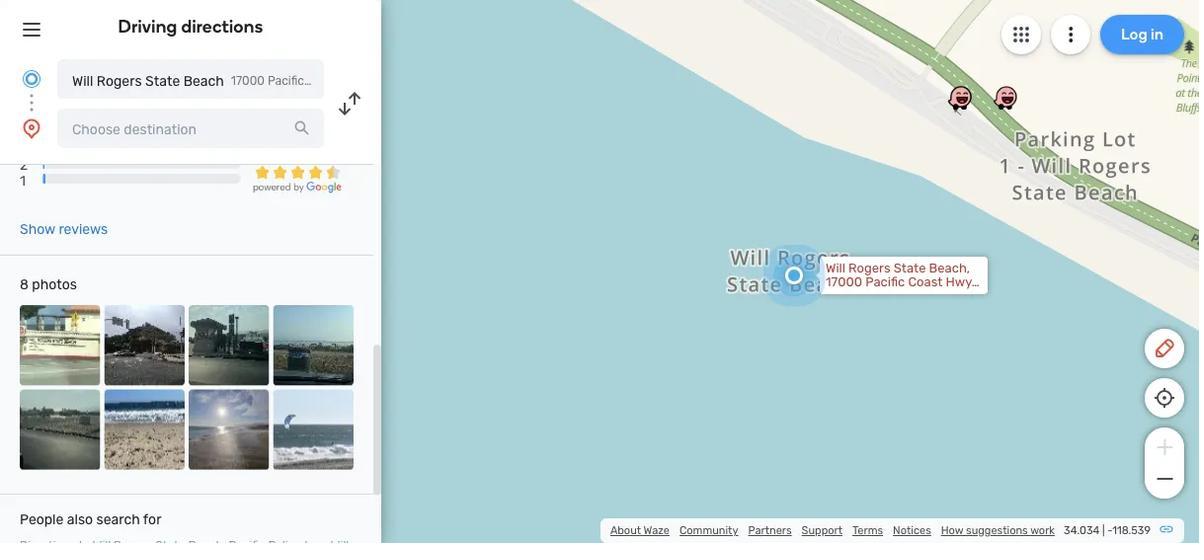 Task type: locate. For each thing, give the bounding box(es) containing it.
photos
[[32, 277, 77, 293]]

community link
[[680, 524, 739, 538]]

34.034
[[1064, 524, 1100, 538]]

8 photos
[[20, 277, 77, 293]]

1
[[20, 173, 26, 190]]

show reviews
[[20, 221, 108, 238]]

driving directions
[[118, 16, 263, 37]]

about
[[611, 524, 641, 538]]

people also search for
[[20, 512, 162, 528]]

notices
[[893, 524, 932, 538]]

image 2 of will rogers state beach, pacific palisades image
[[104, 306, 185, 386]]

Choose destination text field
[[57, 109, 324, 148]]

partners link
[[749, 524, 792, 538]]

current location image
[[20, 67, 43, 91]]

link image
[[1159, 522, 1175, 538]]

image 6 of will rogers state beach, pacific palisades image
[[104, 390, 185, 471]]

pencil image
[[1153, 337, 1177, 361]]

2 1
[[20, 157, 28, 190]]

support
[[802, 524, 843, 538]]

driving
[[118, 16, 177, 37]]

waze
[[644, 524, 670, 538]]

8
[[20, 277, 29, 293]]

image 1 of will rogers state beach, pacific palisades image
[[20, 306, 100, 386]]

2
[[20, 157, 28, 174]]

work
[[1031, 524, 1055, 538]]

reviews
[[59, 221, 108, 238]]

about waze community partners support terms notices how suggestions work 34.034 | -118.539
[[611, 524, 1151, 538]]



Task type: describe. For each thing, give the bounding box(es) containing it.
beach
[[183, 73, 224, 89]]

how suggestions work link
[[942, 524, 1055, 538]]

will
[[72, 73, 93, 89]]

image 3 of will rogers state beach, pacific palisades image
[[189, 306, 269, 386]]

state
[[145, 73, 180, 89]]

image 5 of will rogers state beach, pacific palisades image
[[20, 390, 100, 471]]

zoom in image
[[1153, 436, 1177, 460]]

terms link
[[853, 524, 884, 538]]

about waze link
[[611, 524, 670, 538]]

4.7
[[254, 99, 332, 165]]

notices link
[[893, 524, 932, 538]]

suggestions
[[967, 524, 1028, 538]]

support link
[[802, 524, 843, 538]]

image 8 of will rogers state beach, pacific palisades image
[[273, 390, 354, 471]]

community
[[680, 524, 739, 538]]

search
[[96, 512, 140, 528]]

for
[[143, 512, 162, 528]]

directions
[[181, 16, 263, 37]]

will rogers state beach button
[[57, 59, 324, 99]]

image 7 of will rogers state beach, pacific palisades image
[[189, 390, 269, 471]]

118.539
[[1113, 524, 1151, 538]]

image 4 of will rogers state beach, pacific palisades image
[[273, 306, 354, 386]]

location image
[[20, 117, 43, 140]]

rogers
[[97, 73, 142, 89]]

also
[[67, 512, 93, 528]]

how
[[942, 524, 964, 538]]

will rogers state beach
[[72, 73, 224, 89]]

-
[[1108, 524, 1113, 538]]

people
[[20, 512, 64, 528]]

zoom out image
[[1153, 467, 1177, 491]]

|
[[1103, 524, 1105, 538]]

show
[[20, 221, 55, 238]]

terms
[[853, 524, 884, 538]]

partners
[[749, 524, 792, 538]]



Task type: vqa. For each thing, say whether or not it's contained in the screenshot.
Image 5 of MultiCare Tacoma General Hospital, Tacoma
no



